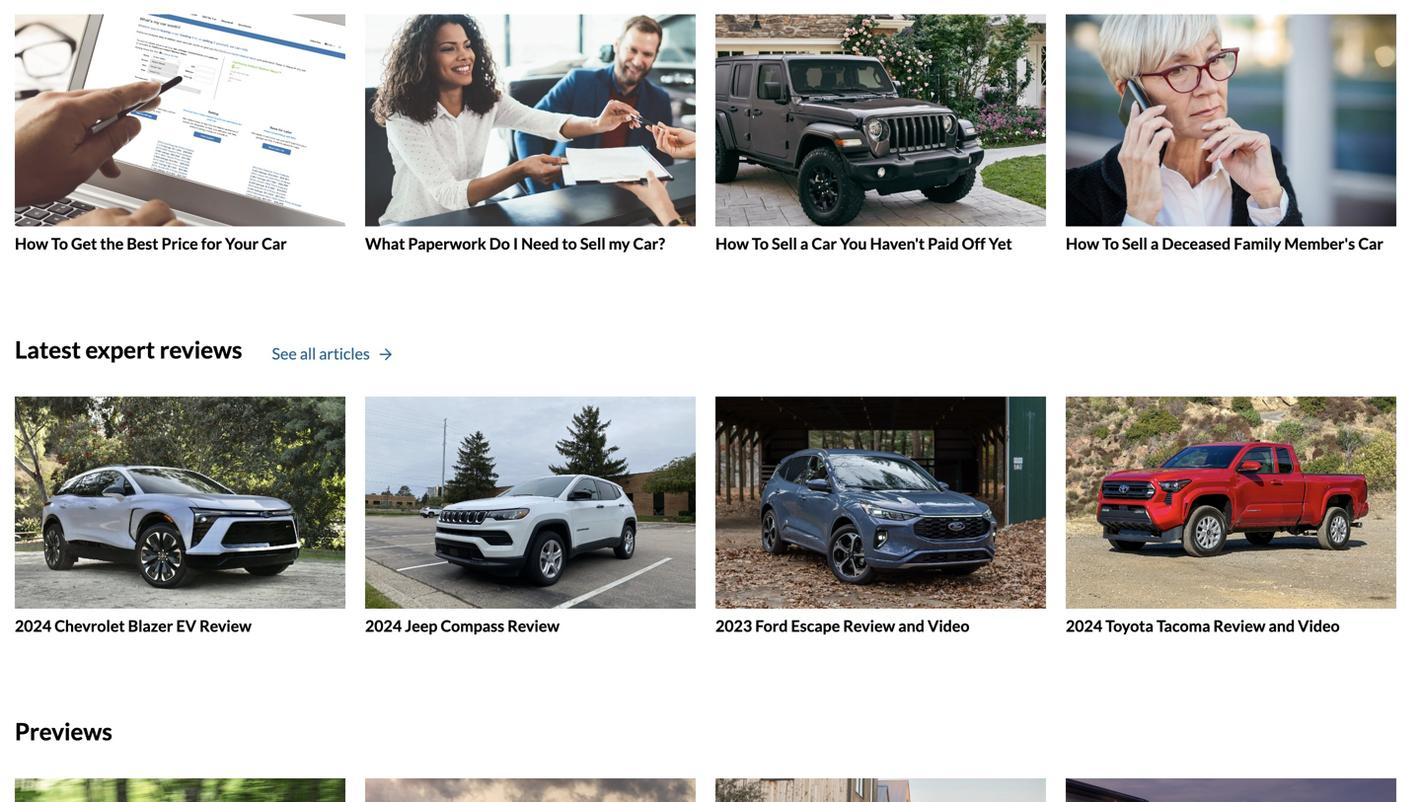 Task type: describe. For each thing, give the bounding box(es) containing it.
2024 toyota highlander hybrid preview image
[[1066, 779, 1397, 802]]

ford
[[755, 616, 788, 635]]

2024 audi a6 allroad preview image
[[15, 779, 345, 802]]

2024 kia sportage image
[[365, 779, 696, 802]]

2024 chevrolet blazer ev review image
[[15, 397, 345, 609]]

compass
[[441, 616, 504, 635]]

how for how to sell a deceased family member's car
[[1066, 234, 1099, 253]]

need
[[521, 234, 559, 253]]

to for how to get the best price for your car
[[51, 234, 68, 253]]

member's
[[1284, 234, 1355, 253]]

1 review from the left
[[199, 616, 252, 635]]

1 sell from the left
[[580, 234, 606, 253]]

how to sell a car you haven't paid off yet link
[[716, 14, 1046, 253]]

2023 ford escape review and video
[[716, 616, 970, 635]]

to for how to sell a car you haven't paid off yet
[[752, 234, 769, 253]]

how to get the best price for your car link
[[15, 14, 345, 253]]

2024 jeep compass review
[[365, 616, 560, 635]]

family
[[1234, 234, 1281, 253]]

2024 chevrolet blazer ev review
[[15, 616, 252, 635]]

2024 for 2024 chevrolet blazer ev review
[[15, 616, 51, 635]]

video for 2024 toyota tacoma review and video
[[1298, 616, 1340, 635]]

paperwork
[[408, 234, 486, 253]]

2023 ford escape review and video image
[[716, 397, 1046, 609]]

2024 for 2024 jeep compass review
[[365, 616, 402, 635]]

2024 jeep compass review link
[[365, 397, 696, 636]]

what
[[365, 234, 405, 253]]

2024 toyota tacoma review and video image
[[1066, 397, 1397, 609]]

to
[[562, 234, 577, 253]]

get
[[71, 234, 97, 253]]

sell for how to sell a deceased family member's car
[[1122, 234, 1148, 253]]

how to sell a car you haven't paid off yet
[[716, 234, 1012, 253]]

2024 toyota tacoma review and video
[[1066, 616, 1340, 635]]

2024 ram promaster preview image
[[716, 779, 1046, 802]]

2024 for 2024 toyota tacoma review and video
[[1066, 616, 1103, 635]]

my
[[609, 234, 630, 253]]

sell for how to sell a car you haven't paid off yet
[[772, 234, 797, 253]]

and for 2024 toyota tacoma review and video
[[1269, 616, 1295, 635]]

how to get the best price for your car
[[15, 234, 287, 253]]



Task type: vqa. For each thing, say whether or not it's contained in the screenshot.
2021 Honda CR-V image
no



Task type: locate. For each thing, give the bounding box(es) containing it.
to
[[51, 234, 68, 253], [752, 234, 769, 253], [1102, 234, 1119, 253]]

blazer
[[128, 616, 173, 635]]

1 and from the left
[[898, 616, 925, 635]]

to left deceased
[[1102, 234, 1119, 253]]

2 video from the left
[[1298, 616, 1340, 635]]

all
[[300, 344, 316, 363]]

video for 2023 ford escape review and video
[[928, 616, 970, 635]]

and for 2023 ford escape review and video
[[898, 616, 925, 635]]

to left you
[[752, 234, 769, 253]]

a for deceased
[[1151, 234, 1159, 253]]

2 horizontal spatial how
[[1066, 234, 1099, 253]]

review right escape
[[843, 616, 895, 635]]

what paperwork do i need to sell my car? image
[[365, 14, 696, 227]]

sell
[[580, 234, 606, 253], [772, 234, 797, 253], [1122, 234, 1148, 253]]

2024 left chevrolet on the bottom left
[[15, 616, 51, 635]]

1 horizontal spatial 2024
[[365, 616, 402, 635]]

yet
[[989, 234, 1012, 253]]

1 2024 from the left
[[15, 616, 51, 635]]

1 how from the left
[[15, 234, 48, 253]]

best
[[127, 234, 158, 253]]

escape
[[791, 616, 840, 635]]

2024
[[15, 616, 51, 635], [365, 616, 402, 635], [1066, 616, 1103, 635]]

3 sell from the left
[[1122, 234, 1148, 253]]

previews
[[15, 718, 112, 746]]

0 horizontal spatial to
[[51, 234, 68, 253]]

see all articles
[[272, 344, 370, 363]]

how to get the best price for your car image
[[15, 14, 345, 227]]

car
[[262, 234, 287, 253], [812, 234, 837, 253], [1358, 234, 1384, 253]]

2023 ford escape review and video link
[[716, 397, 1046, 636]]

0 horizontal spatial 2024
[[15, 616, 51, 635]]

2 car from the left
[[812, 234, 837, 253]]

car right your
[[262, 234, 287, 253]]

haven't
[[870, 234, 925, 253]]

review right ev at the bottom of page
[[199, 616, 252, 635]]

2 horizontal spatial sell
[[1122, 234, 1148, 253]]

0 horizontal spatial a
[[800, 234, 809, 253]]

1 video from the left
[[928, 616, 970, 635]]

a left you
[[800, 234, 809, 253]]

3 2024 from the left
[[1066, 616, 1103, 635]]

3 review from the left
[[843, 616, 895, 635]]

and right tacoma
[[1269, 616, 1295, 635]]

how left get on the left of page
[[15, 234, 48, 253]]

car right member's at the right of page
[[1358, 234, 1384, 253]]

jeep
[[405, 616, 438, 635]]

and right escape
[[898, 616, 925, 635]]

and
[[898, 616, 925, 635], [1269, 616, 1295, 635]]

1 horizontal spatial video
[[1298, 616, 1340, 635]]

2024 left the toyota
[[1066, 616, 1103, 635]]

2024 left "jeep"
[[365, 616, 402, 635]]

you
[[840, 234, 867, 253]]

how to sell a car you haven't paid off yet image
[[716, 14, 1046, 227]]

review right tacoma
[[1214, 616, 1266, 635]]

2 and from the left
[[1269, 616, 1295, 635]]

for
[[201, 234, 222, 253]]

what paperwork do i need to sell my car? link
[[365, 14, 696, 253]]

2 a from the left
[[1151, 234, 1159, 253]]

sell left you
[[772, 234, 797, 253]]

paid
[[928, 234, 959, 253]]

the
[[100, 234, 124, 253]]

2024 jeep compass review image
[[365, 397, 696, 609]]

car?
[[633, 234, 665, 253]]

how
[[15, 234, 48, 253], [716, 234, 749, 253], [1066, 234, 1099, 253]]

2 to from the left
[[752, 234, 769, 253]]

2 horizontal spatial car
[[1358, 234, 1384, 253]]

your
[[225, 234, 259, 253]]

1 a from the left
[[800, 234, 809, 253]]

articles
[[319, 344, 370, 363]]

a left deceased
[[1151, 234, 1159, 253]]

3 car from the left
[[1358, 234, 1384, 253]]

sell left deceased
[[1122, 234, 1148, 253]]

2 horizontal spatial 2024
[[1066, 616, 1103, 635]]

video inside '2024 toyota tacoma review and video' link
[[1298, 616, 1340, 635]]

chevrolet
[[54, 616, 125, 635]]

price
[[161, 234, 198, 253]]

how to sell a deceased family member's car
[[1066, 234, 1384, 253]]

reviews
[[160, 336, 242, 364]]

how to sell a deceased family member's car link
[[1066, 14, 1397, 253]]

what paperwork do i need to sell my car?
[[365, 234, 665, 253]]

a for car
[[800, 234, 809, 253]]

how right the yet
[[1066, 234, 1099, 253]]

1 to from the left
[[51, 234, 68, 253]]

2 how from the left
[[716, 234, 749, 253]]

do
[[489, 234, 510, 253]]

to for how to sell a deceased family member's car
[[1102, 234, 1119, 253]]

see all articles link
[[272, 342, 392, 366]]

toyota
[[1106, 616, 1154, 635]]

1 horizontal spatial and
[[1269, 616, 1295, 635]]

2 review from the left
[[508, 616, 560, 635]]

arrow right image
[[380, 348, 392, 362]]

0 horizontal spatial car
[[262, 234, 287, 253]]

see
[[272, 344, 297, 363]]

a
[[800, 234, 809, 253], [1151, 234, 1159, 253]]

1 horizontal spatial car
[[812, 234, 837, 253]]

0 horizontal spatial video
[[928, 616, 970, 635]]

4 review from the left
[[1214, 616, 1266, 635]]

2 horizontal spatial to
[[1102, 234, 1119, 253]]

how to sell a deceased family member's car image
[[1066, 14, 1397, 227]]

0 horizontal spatial sell
[[580, 234, 606, 253]]

sell right to at the left of page
[[580, 234, 606, 253]]

latest expert reviews
[[15, 336, 242, 364]]

review for 2024 toyota tacoma review and video
[[1214, 616, 1266, 635]]

car left you
[[812, 234, 837, 253]]

deceased
[[1162, 234, 1231, 253]]

1 horizontal spatial a
[[1151, 234, 1159, 253]]

video inside '2023 ford escape review and video' link
[[928, 616, 970, 635]]

a inside how to sell a deceased family member's car link
[[1151, 234, 1159, 253]]

how for how to get the best price for your car
[[15, 234, 48, 253]]

review
[[199, 616, 252, 635], [508, 616, 560, 635], [843, 616, 895, 635], [1214, 616, 1266, 635]]

2023
[[716, 616, 752, 635]]

review for 2023 ford escape review and video
[[843, 616, 895, 635]]

to left get on the left of page
[[51, 234, 68, 253]]

a inside how to sell a car you haven't paid off yet link
[[800, 234, 809, 253]]

1 horizontal spatial sell
[[772, 234, 797, 253]]

ev
[[176, 616, 196, 635]]

2 sell from the left
[[772, 234, 797, 253]]

2024 toyota tacoma review and video link
[[1066, 397, 1397, 636]]

1 car from the left
[[262, 234, 287, 253]]

0 horizontal spatial how
[[15, 234, 48, 253]]

video
[[928, 616, 970, 635], [1298, 616, 1340, 635]]

how right car?
[[716, 234, 749, 253]]

review right compass
[[508, 616, 560, 635]]

3 how from the left
[[1066, 234, 1099, 253]]

2024 chevrolet blazer ev review link
[[15, 397, 345, 636]]

how for how to sell a car you haven't paid off yet
[[716, 234, 749, 253]]

1 horizontal spatial to
[[752, 234, 769, 253]]

1 horizontal spatial how
[[716, 234, 749, 253]]

review for 2024 jeep compass review
[[508, 616, 560, 635]]

expert
[[85, 336, 155, 364]]

2 2024 from the left
[[365, 616, 402, 635]]

0 horizontal spatial and
[[898, 616, 925, 635]]

tacoma
[[1157, 616, 1210, 635]]

3 to from the left
[[1102, 234, 1119, 253]]

latest
[[15, 336, 81, 364]]

i
[[513, 234, 518, 253]]

off
[[962, 234, 986, 253]]



